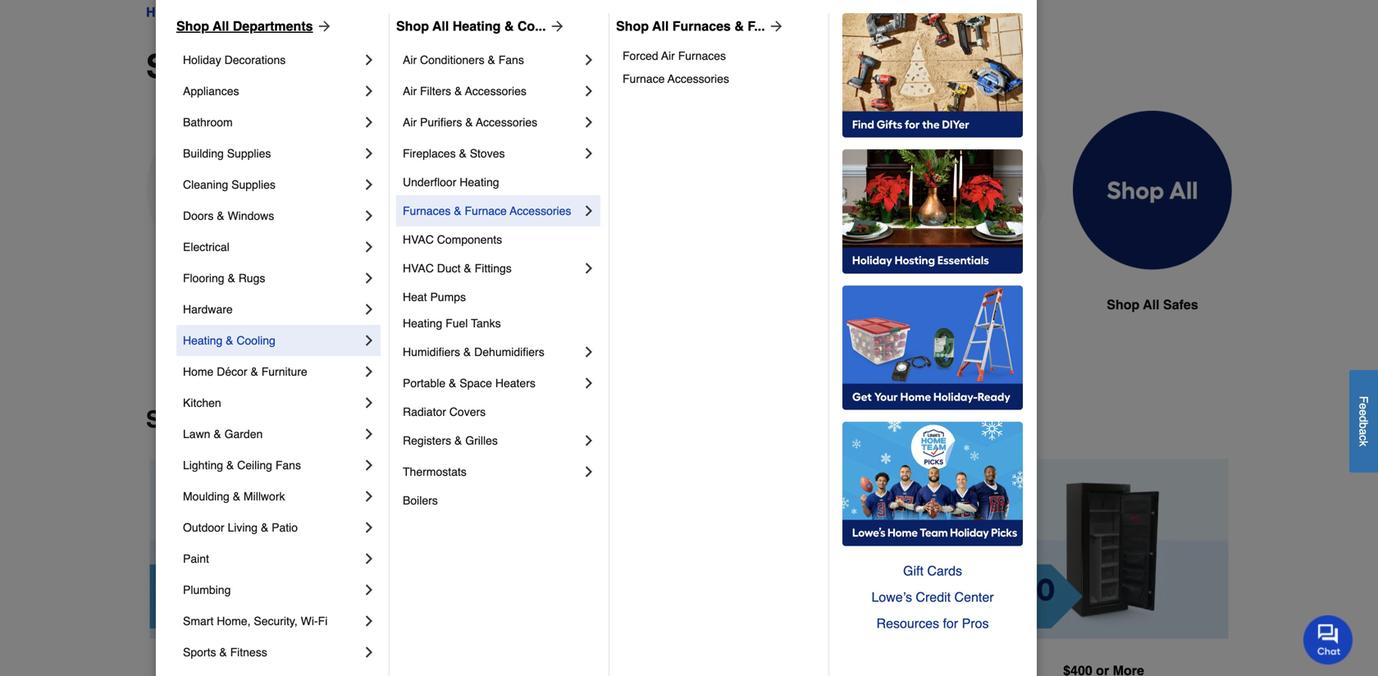 Task type: locate. For each thing, give the bounding box(es) containing it.
boilers
[[403, 494, 438, 507]]

furnaces for air
[[679, 49, 726, 62]]

0 vertical spatial furnace
[[623, 72, 665, 85]]

lowe's
[[872, 590, 913, 605]]

portable
[[403, 377, 446, 390]]

air for air filters & accessories
[[403, 85, 417, 98]]

hvac
[[403, 233, 434, 246], [403, 262, 434, 275]]

furnaces up forced air furnaces "link" in the top of the page
[[673, 18, 731, 34]]

duct
[[437, 262, 461, 275]]

chevron right image for furnaces & furnace accessories
[[581, 203, 598, 219]]

pros
[[962, 616, 989, 631]]

furnace down forced
[[623, 72, 665, 85]]

1 vertical spatial home
[[559, 297, 596, 312]]

& right décor
[[251, 365, 258, 378]]

$400 or more. image
[[979, 459, 1230, 639]]

departments
[[233, 18, 313, 34]]

$100 to $200. image
[[426, 459, 676, 639]]

heating down fireproof
[[183, 334, 223, 347]]

fans right ceiling
[[276, 459, 301, 472]]

& left millwork
[[233, 490, 241, 503]]

f
[[1358, 396, 1371, 403]]

chevron right image for air filters & accessories
[[581, 83, 598, 99]]

accessories up fireplaces & stoves link
[[476, 116, 538, 129]]

shop all furnaces & f...
[[616, 18, 766, 34]]

heating up 'furnaces & furnace accessories'
[[460, 176, 499, 189]]

boilers link
[[403, 488, 598, 514]]

e up b
[[1358, 409, 1371, 416]]

fi
[[318, 615, 328, 628]]

0 vertical spatial shop
[[1107, 297, 1140, 312]]

chevron right image for electrical
[[361, 239, 378, 255]]

accessories down the "underfloor heating" link
[[510, 204, 572, 218]]

1 hvac from the top
[[403, 233, 434, 246]]

gift cards link
[[843, 558, 1024, 584]]

hvac for hvac duct & fittings
[[403, 262, 434, 275]]

furnaces inside "link"
[[679, 49, 726, 62]]

supplies up windows
[[232, 178, 276, 191]]

supplies up cleaning supplies
[[227, 147, 271, 160]]

shop
[[176, 18, 209, 34], [396, 18, 429, 34], [616, 18, 649, 34]]

0 vertical spatial hardware
[[197, 5, 257, 20]]

1 horizontal spatial home
[[183, 365, 214, 378]]

furnace up hvac components link
[[465, 204, 507, 218]]

hvac up hvac duct & fittings on the left of the page
[[403, 233, 434, 246]]

air left the purifiers on the left top of the page
[[403, 116, 417, 129]]

accessories down air conditioners & fans link
[[465, 85, 527, 98]]

0 horizontal spatial arrow right image
[[546, 18, 566, 34]]

a black sentrysafe fireproof safe. image
[[146, 111, 305, 269]]

supplies for building supplies
[[227, 147, 271, 160]]

1 vertical spatial furnaces
[[679, 49, 726, 62]]

chevron right image for fireplaces & stoves
[[581, 145, 598, 162]]

arrow right image up forced air furnaces "link" in the top of the page
[[766, 18, 785, 34]]

& left co...
[[505, 18, 514, 34]]

heat pumps
[[403, 291, 466, 304]]

fireplaces
[[403, 147, 456, 160]]

1 vertical spatial supplies
[[232, 178, 276, 191]]

arrow right image up air conditioners & fans link
[[546, 18, 566, 34]]

outdoor living & patio link
[[183, 512, 361, 543]]

fans up air filters & accessories link
[[499, 53, 524, 66]]

0 horizontal spatial fans
[[276, 459, 301, 472]]

fitness
[[230, 646, 267, 659]]

furnaces for all
[[673, 18, 731, 34]]

all
[[213, 18, 229, 34], [433, 18, 449, 34], [653, 18, 669, 34], [1144, 297, 1160, 312]]

k
[[1358, 441, 1371, 447]]

shop up forced
[[616, 18, 649, 34]]

heating up air conditioners & fans
[[453, 18, 501, 34]]

0 vertical spatial hvac
[[403, 233, 434, 246]]

chevron right image
[[361, 52, 378, 68], [581, 52, 598, 68], [361, 114, 378, 131], [581, 114, 598, 131], [361, 145, 378, 162], [361, 176, 378, 193], [361, 208, 378, 224], [581, 260, 598, 277], [361, 270, 378, 286], [581, 344, 598, 360], [581, 375, 598, 392], [361, 426, 378, 442], [581, 433, 598, 449], [581, 464, 598, 480], [361, 520, 378, 536], [361, 613, 378, 630]]

0 vertical spatial furnaces
[[673, 18, 731, 34]]

center
[[955, 590, 994, 605]]

conditioners
[[420, 53, 485, 66]]

shop
[[1107, 297, 1140, 312], [146, 407, 204, 433]]

doors & windows
[[183, 209, 274, 222]]

& down fuel
[[464, 346, 471, 359]]

1 horizontal spatial fans
[[499, 53, 524, 66]]

smart home, security, wi-fi
[[183, 615, 328, 628]]

chevron right image for moulding & millwork
[[361, 488, 378, 505]]

accessories for air filters & accessories
[[465, 85, 527, 98]]

shop safes by price
[[146, 407, 367, 433]]

all for safes
[[1144, 297, 1160, 312]]

air left "filters"
[[403, 85, 417, 98]]

heating & cooling
[[183, 334, 276, 347]]

holiday decorations link
[[183, 44, 361, 76]]

chevron right image
[[361, 83, 378, 99], [581, 83, 598, 99], [581, 145, 598, 162], [581, 203, 598, 219], [361, 239, 378, 255], [361, 301, 378, 318], [361, 332, 378, 349], [361, 364, 378, 380], [361, 395, 378, 411], [361, 457, 378, 474], [361, 488, 378, 505], [361, 551, 378, 567], [361, 582, 378, 598], [361, 644, 378, 661]]

2 e from the top
[[1358, 409, 1371, 416]]

bathroom
[[183, 116, 233, 129]]

1 vertical spatial fans
[[276, 459, 301, 472]]

f e e d b a c k
[[1358, 396, 1371, 447]]

for
[[943, 616, 959, 631]]

air left conditioners
[[403, 53, 417, 66]]

0 vertical spatial home
[[146, 5, 183, 20]]

chevron right image for smart home, security, wi-fi
[[361, 613, 378, 630]]

0 horizontal spatial shop
[[146, 407, 204, 433]]

air purifiers & accessories
[[403, 116, 538, 129]]

fans for air conditioners & fans
[[499, 53, 524, 66]]

furnace
[[623, 72, 665, 85], [465, 204, 507, 218]]

2 arrow right image from the left
[[766, 18, 785, 34]]

shop up conditioners
[[396, 18, 429, 34]]

co...
[[518, 18, 546, 34]]

& right duct
[[464, 262, 472, 275]]

0 vertical spatial fans
[[499, 53, 524, 66]]

& right the purifiers on the left top of the page
[[466, 116, 473, 129]]

all for furnaces
[[653, 18, 669, 34]]

& up air filters & accessories link
[[488, 53, 496, 66]]

f...
[[748, 18, 766, 34]]

forced
[[623, 49, 659, 62]]

arrow right image inside shop all heating & co... link
[[546, 18, 566, 34]]

safes
[[271, 5, 305, 20], [146, 48, 234, 85], [239, 297, 274, 312], [409, 297, 444, 312], [599, 297, 634, 312], [963, 297, 998, 312], [1164, 297, 1199, 312], [210, 407, 271, 433]]

1 vertical spatial hardware
[[183, 303, 233, 316]]

shop for shop all furnaces & f...
[[616, 18, 649, 34]]

furnaces up furnace accessories link
[[679, 49, 726, 62]]

file
[[937, 297, 960, 312]]

plumbing link
[[183, 575, 361, 606]]

arrow right image
[[546, 18, 566, 34], [766, 18, 785, 34]]

2 horizontal spatial home
[[559, 297, 596, 312]]

air for air conditioners & fans
[[403, 53, 417, 66]]

cleaning
[[183, 178, 228, 191]]

purifiers
[[420, 116, 462, 129]]

air up furnace accessories
[[662, 49, 675, 62]]

2 horizontal spatial shop
[[616, 18, 649, 34]]

paint link
[[183, 543, 361, 575]]

registers & grilles
[[403, 434, 498, 447]]

air for air purifiers & accessories
[[403, 116, 417, 129]]

underfloor heating link
[[403, 169, 598, 195]]

& right doors
[[217, 209, 225, 222]]

furnaces down underfloor
[[403, 204, 451, 218]]

1 vertical spatial shop
[[146, 407, 204, 433]]

0 horizontal spatial shop
[[176, 18, 209, 34]]

1 vertical spatial furnace
[[465, 204, 507, 218]]

1 vertical spatial hvac
[[403, 262, 434, 275]]

1 horizontal spatial furnace
[[623, 72, 665, 85]]

accessories for furnaces & furnace accessories
[[510, 204, 572, 218]]

radiator
[[403, 405, 446, 419]]

arrow right image
[[313, 18, 333, 34]]

home for home décor & furniture
[[183, 365, 214, 378]]

furnaces & furnace accessories link
[[403, 195, 581, 227]]

hvac up heat
[[403, 262, 434, 275]]

air conditioners & fans link
[[403, 44, 581, 76]]

shop for shop all heating & co...
[[396, 18, 429, 34]]

shop all heating & co... link
[[396, 16, 566, 36]]

components
[[437, 233, 502, 246]]

hardware down flooring
[[183, 303, 233, 316]]

furniture
[[262, 365, 308, 378]]

thermostats link
[[403, 456, 581, 488]]

heating down gun safes
[[403, 317, 443, 330]]

fans
[[499, 53, 524, 66], [276, 459, 301, 472]]

chevron right image for appliances
[[361, 83, 378, 99]]

accessories
[[668, 72, 730, 85], [465, 85, 527, 98], [476, 116, 538, 129], [510, 204, 572, 218]]

chat invite button image
[[1304, 615, 1354, 665]]

1 horizontal spatial shop
[[1107, 297, 1140, 312]]

all for heating
[[433, 18, 449, 34]]

chevron right image for heating & cooling
[[361, 332, 378, 349]]

hardware for bottommost hardware link
[[183, 303, 233, 316]]

arrow right image inside shop all furnaces & f... link
[[766, 18, 785, 34]]

0 vertical spatial supplies
[[227, 147, 271, 160]]

& left "space"
[[449, 377, 457, 390]]

& left ceiling
[[226, 459, 234, 472]]

3 shop from the left
[[616, 18, 649, 34]]

1 shop from the left
[[176, 18, 209, 34]]

1 horizontal spatial arrow right image
[[766, 18, 785, 34]]

dehumidifiers
[[475, 346, 545, 359]]

heating fuel tanks
[[403, 317, 501, 330]]

hardware link
[[197, 2, 257, 22], [183, 294, 361, 325]]

hvac components
[[403, 233, 502, 246]]

2 vertical spatial home
[[183, 365, 214, 378]]

0 horizontal spatial home
[[146, 5, 183, 20]]

shop all departments link
[[176, 16, 333, 36]]

1 arrow right image from the left
[[546, 18, 566, 34]]

air
[[662, 49, 675, 62], [403, 53, 417, 66], [403, 85, 417, 98], [403, 116, 417, 129]]

shop up holiday
[[176, 18, 209, 34]]

1 horizontal spatial shop
[[396, 18, 429, 34]]

chevron right image for outdoor living & patio
[[361, 520, 378, 536]]

humidifiers
[[403, 346, 460, 359]]

chevron right image for portable & space heaters
[[581, 375, 598, 392]]

hardware link up the 'cooling'
[[183, 294, 361, 325]]

& left "patio"
[[261, 521, 269, 534]]

building supplies link
[[183, 138, 361, 169]]

b
[[1358, 422, 1371, 429]]

forced air furnaces link
[[623, 44, 817, 67]]

fireplaces & stoves link
[[403, 138, 581, 169]]

2 vertical spatial furnaces
[[403, 204, 451, 218]]

furnace accessories link
[[623, 67, 817, 90]]

grilles
[[466, 434, 498, 447]]

hvac inside 'link'
[[403, 262, 434, 275]]

safes link
[[271, 2, 305, 22]]

stoves
[[470, 147, 505, 160]]

hardware link up holiday decorations
[[197, 2, 257, 22]]

chevron right image for doors & windows
[[361, 208, 378, 224]]

moulding & millwork
[[183, 490, 285, 503]]

e up d
[[1358, 403, 1371, 409]]

arrow right image for shop all heating & co...
[[546, 18, 566, 34]]

& right sports on the bottom
[[219, 646, 227, 659]]

all for departments
[[213, 18, 229, 34]]

find gifts for the diyer. image
[[843, 13, 1024, 138]]

fans for lighting & ceiling fans
[[276, 459, 301, 472]]

doors & windows link
[[183, 200, 361, 231]]

2 shop from the left
[[396, 18, 429, 34]]

hardware up holiday decorations
[[197, 5, 257, 20]]

credit
[[916, 590, 951, 605]]

2 hvac from the top
[[403, 262, 434, 275]]

radiator covers
[[403, 405, 486, 419]]

hardware inside hardware link
[[183, 303, 233, 316]]



Task type: vqa. For each thing, say whether or not it's contained in the screenshot.
bottommost Furnaces
yes



Task type: describe. For each thing, give the bounding box(es) containing it.
& left 'f...'
[[735, 18, 744, 34]]

living
[[228, 521, 258, 534]]

fuel
[[446, 317, 468, 330]]

file safes
[[937, 297, 998, 312]]

lighting & ceiling fans link
[[183, 450, 361, 481]]

registers & grilles link
[[403, 425, 581, 456]]

sports & fitness
[[183, 646, 267, 659]]

chevron right image for air purifiers & accessories
[[581, 114, 598, 131]]

chevron right image for building supplies
[[361, 145, 378, 162]]

resources for pros link
[[843, 611, 1024, 637]]

hvac for hvac components
[[403, 233, 434, 246]]

air inside "link"
[[662, 49, 675, 62]]

shop for shop all departments
[[176, 18, 209, 34]]

holiday decorations
[[183, 53, 286, 66]]

thermostats
[[403, 465, 467, 479]]

a
[[1358, 429, 1371, 435]]

gift cards
[[904, 563, 963, 579]]

chevron right image for paint
[[361, 551, 378, 567]]

lawn
[[183, 428, 211, 441]]

chevron right image for holiday decorations
[[361, 52, 378, 68]]

underfloor heating
[[403, 176, 499, 189]]

1 e from the top
[[1358, 403, 1371, 409]]

chevron right image for lighting & ceiling fans
[[361, 457, 378, 474]]

chevron right image for hvac duct & fittings
[[581, 260, 598, 277]]

building supplies
[[183, 147, 271, 160]]

& right 'lawn' on the left of the page
[[214, 428, 221, 441]]

chevron right image for kitchen
[[361, 395, 378, 411]]

c
[[1358, 435, 1371, 441]]

chevron right image for cleaning supplies
[[361, 176, 378, 193]]

& left stoves
[[459, 147, 467, 160]]

portable & space heaters link
[[403, 368, 581, 399]]

holiday hosting essentials. image
[[843, 149, 1024, 274]]

cards
[[928, 563, 963, 579]]

moulding & millwork link
[[183, 481, 361, 512]]

cleaning supplies
[[183, 178, 276, 191]]

lowe's credit center
[[872, 590, 994, 605]]

heating & cooling link
[[183, 325, 361, 356]]

home for home safes
[[559, 297, 596, 312]]

a tall black sports afield gun safe. image
[[332, 111, 491, 270]]

a black sentrysafe file safe with a key in the lock and the lid ajar. image
[[888, 111, 1047, 269]]

& left the 'cooling'
[[226, 334, 233, 347]]

$99 or less. image
[[149, 459, 400, 639]]

shop all. image
[[1074, 111, 1233, 271]]

chevron right image for registers & grilles
[[581, 433, 598, 449]]

1 vertical spatial hardware link
[[183, 294, 361, 325]]

chevron right image for lawn & garden
[[361, 426, 378, 442]]

chevron right image for air conditioners & fans
[[581, 52, 598, 68]]

arrow right image for shop all furnaces & f...
[[766, 18, 785, 34]]

bathroom link
[[183, 107, 361, 138]]

lowe's credit center link
[[843, 584, 1024, 611]]

security,
[[254, 615, 298, 628]]

outdoor living & patio
[[183, 521, 298, 534]]

fireplaces & stoves
[[403, 147, 505, 160]]

accessories down forced air furnaces "link" in the top of the page
[[668, 72, 730, 85]]

registers
[[403, 434, 452, 447]]

shop all safes
[[1107, 297, 1199, 312]]

rugs
[[239, 272, 265, 285]]

accessories for air purifiers & accessories
[[476, 116, 538, 129]]

f e e d b a c k button
[[1350, 370, 1379, 473]]

safes inside 'link'
[[409, 297, 444, 312]]

shop for shop all safes
[[1107, 297, 1140, 312]]

& inside 'link'
[[233, 490, 241, 503]]

hvac duct & fittings
[[403, 262, 512, 275]]

chevron right image for plumbing
[[361, 582, 378, 598]]

chevron right image for home décor & furniture
[[361, 364, 378, 380]]

sports & fitness link
[[183, 637, 361, 668]]

$200 to $400. image
[[703, 459, 953, 640]]

shop all safes link
[[1074, 111, 1233, 354]]

& left rugs
[[228, 272, 235, 285]]

home for home
[[146, 5, 183, 20]]

lighting
[[183, 459, 223, 472]]

chevron right image for humidifiers & dehumidifiers
[[581, 344, 598, 360]]

radiator covers link
[[403, 399, 598, 425]]

0 horizontal spatial furnace
[[465, 204, 507, 218]]

doors
[[183, 209, 214, 222]]

gun safes link
[[332, 111, 491, 354]]

& right "filters"
[[455, 85, 462, 98]]

holiday
[[183, 53, 221, 66]]

home link
[[146, 2, 183, 22]]

filters
[[420, 85, 452, 98]]

covers
[[450, 405, 486, 419]]

air conditioners & fans
[[403, 53, 524, 66]]

shop for shop safes by price
[[146, 407, 204, 433]]

& left grilles
[[455, 434, 462, 447]]

fittings
[[475, 262, 512, 275]]

furnaces & furnace accessories
[[403, 204, 572, 218]]

hvac duct & fittings link
[[403, 253, 581, 284]]

chevron right image for sports & fitness
[[361, 644, 378, 661]]

chevron right image for hardware
[[361, 301, 378, 318]]

flooring & rugs link
[[183, 263, 361, 294]]

space
[[460, 377, 492, 390]]

cooling
[[237, 334, 276, 347]]

& up hvac components
[[454, 204, 462, 218]]

chevron right image for bathroom
[[361, 114, 378, 131]]

patio
[[272, 521, 298, 534]]

sports
[[183, 646, 216, 659]]

hardware for the top hardware link
[[197, 5, 257, 20]]

gun
[[379, 297, 405, 312]]

appliances
[[183, 85, 239, 98]]

heat
[[403, 291, 427, 304]]

& inside "link"
[[464, 346, 471, 359]]

fireproof safes link
[[146, 111, 305, 354]]

tanks
[[471, 317, 501, 330]]

get your home holiday-ready. image
[[843, 286, 1024, 410]]

resources
[[877, 616, 940, 631]]

a black honeywell chest safe with the top open. image
[[703, 111, 862, 270]]

lowe's home team holiday picks. image
[[843, 422, 1024, 547]]

supplies for cleaning supplies
[[232, 178, 276, 191]]

smart home, security, wi-fi link
[[183, 606, 361, 637]]

d
[[1358, 416, 1371, 422]]

fireproof safes
[[178, 297, 274, 312]]

home décor & furniture link
[[183, 356, 361, 387]]

lawn & garden link
[[183, 419, 361, 450]]

pumps
[[430, 291, 466, 304]]

décor
[[217, 365, 248, 378]]

kitchen
[[183, 396, 221, 410]]

0 vertical spatial hardware link
[[197, 2, 257, 22]]

wi-
[[301, 615, 318, 628]]

home safes link
[[517, 111, 676, 354]]

appliances link
[[183, 76, 361, 107]]

gift
[[904, 563, 924, 579]]

chevron right image for flooring & rugs
[[361, 270, 378, 286]]

a black sentrysafe home safe with the door ajar. image
[[517, 111, 676, 269]]

electrical
[[183, 240, 230, 254]]

chevron right image for thermostats
[[581, 464, 598, 480]]

garden
[[225, 428, 263, 441]]

building
[[183, 147, 224, 160]]

flooring
[[183, 272, 225, 285]]

& inside 'link'
[[464, 262, 472, 275]]

home safes
[[559, 297, 634, 312]]

electrical link
[[183, 231, 361, 263]]

windows
[[228, 209, 274, 222]]



